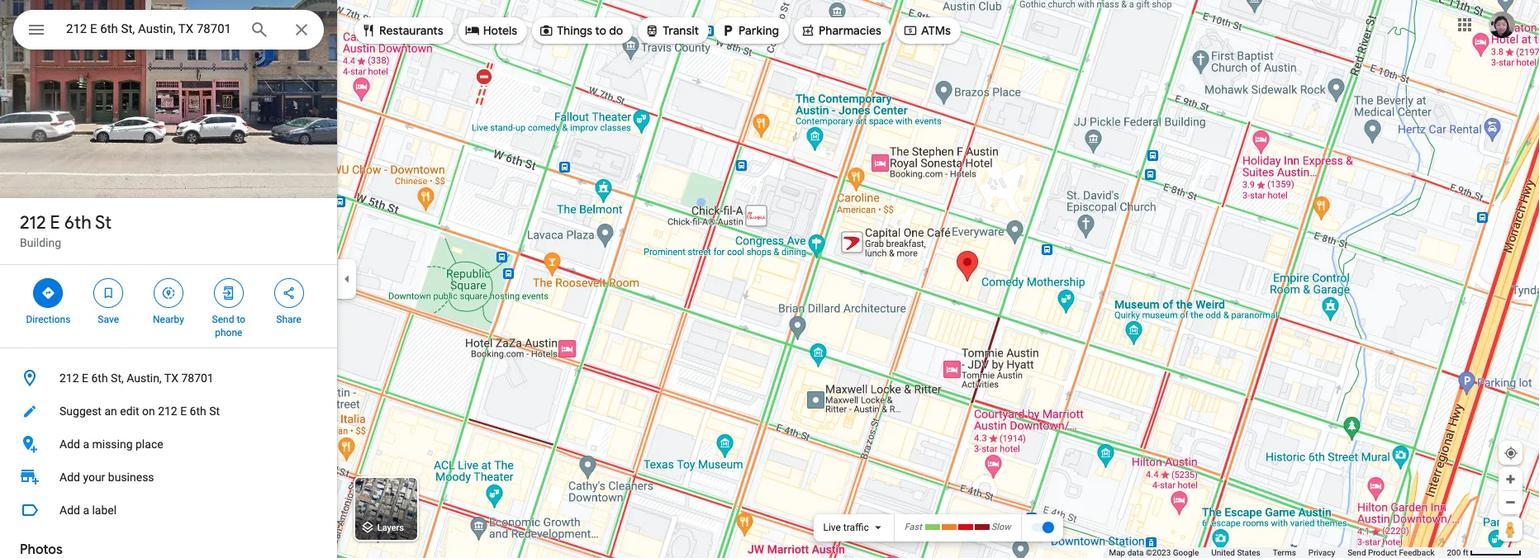 Task type: describe. For each thing, give the bounding box(es) containing it.
©2023
[[1146, 549, 1171, 558]]

show street view coverage image
[[1499, 517, 1523, 542]]

show your location image
[[1504, 446, 1519, 461]]

united states
[[1211, 549, 1261, 558]]

78701
[[181, 372, 214, 385]]

map data ©2023 google
[[1109, 549, 1199, 558]]

add for add a label
[[59, 504, 80, 517]]


[[101, 284, 116, 302]]

tx
[[164, 372, 178, 385]]

add for add your business
[[59, 471, 80, 484]]

feedback
[[1399, 549, 1435, 558]]

fast
[[904, 522, 922, 533]]

to inside  things to do
[[595, 23, 606, 38]]

2 horizontal spatial 212
[[158, 405, 177, 418]]

collapse side panel image
[[338, 270, 356, 288]]

traffic
[[843, 522, 869, 534]]

send product feedback button
[[1348, 548, 1435, 558]]

product
[[1368, 549, 1397, 558]]

states
[[1237, 549, 1261, 558]]

send to phone
[[212, 314, 245, 339]]

directions
[[26, 314, 70, 326]]

 pharmacies
[[801, 21, 881, 39]]

send for send product feedback
[[1348, 549, 1366, 558]]


[[161, 284, 176, 302]]

to inside send to phone
[[237, 314, 245, 326]]

 Show traffic  checkbox
[[1031, 521, 1054, 535]]

footer inside google maps element
[[1109, 548, 1447, 558]]


[[645, 21, 660, 39]]

212 for st
[[20, 211, 46, 235]]


[[465, 21, 480, 39]]

pharmacies
[[819, 23, 881, 38]]

google account: michele murakami  
(michele.murakami@adept.ai) image
[[1489, 11, 1515, 38]]

data
[[1127, 549, 1144, 558]]

hotels
[[483, 23, 517, 38]]

building
[[20, 236, 61, 250]]

united states button
[[1211, 548, 1261, 558]]

zoom in image
[[1504, 473, 1517, 486]]

suggest an edit on 212 e 6th st
[[59, 405, 220, 418]]

save
[[98, 314, 119, 326]]

missing
[[92, 438, 133, 451]]

terms button
[[1273, 548, 1296, 558]]

 button
[[13, 10, 59, 53]]

map
[[1109, 549, 1125, 558]]

st inside button
[[209, 405, 220, 418]]

transit
[[663, 23, 699, 38]]


[[361, 21, 376, 39]]

google maps element
[[0, 0, 1539, 558]]

add a label button
[[0, 494, 337, 527]]

atms
[[921, 23, 951, 38]]

edit
[[120, 405, 139, 418]]

212 e 6th st, austin, tx 78701 button
[[0, 362, 337, 395]]

st,
[[111, 372, 124, 385]]

6th for st,
[[91, 372, 108, 385]]

privacy
[[1309, 549, 1335, 558]]

st inside the "212 e 6th st building"
[[95, 211, 112, 235]]

 parking
[[720, 21, 779, 39]]

suggest an edit on 212 e 6th st button
[[0, 395, 337, 428]]

200 ft button
[[1447, 549, 1522, 558]]

do
[[609, 23, 623, 38]]

live
[[823, 522, 841, 534]]

e for st
[[50, 211, 60, 235]]

on
[[142, 405, 155, 418]]

business
[[108, 471, 154, 484]]

a for label
[[83, 504, 89, 517]]

 restaurants
[[361, 21, 443, 39]]

add your business link
[[0, 461, 337, 494]]

slow
[[991, 522, 1011, 533]]

add for add a missing place
[[59, 438, 80, 451]]

share
[[276, 314, 301, 326]]

zoom out image
[[1504, 497, 1517, 509]]



Task type: locate. For each thing, give the bounding box(es) containing it.
add inside add your business 'link'
[[59, 471, 80, 484]]

suggest
[[59, 405, 102, 418]]

e left st,
[[82, 372, 88, 385]]

e up 'building'
[[50, 211, 60, 235]]

0 vertical spatial a
[[83, 438, 89, 451]]

2 a from the top
[[83, 504, 89, 517]]

212 e 6th st main content
[[0, 0, 337, 558]]

6th
[[64, 211, 91, 235], [91, 372, 108, 385], [190, 405, 206, 418]]

212 inside the "212 e 6th st building"
[[20, 211, 46, 235]]

label
[[92, 504, 117, 517]]

 atms
[[903, 21, 951, 39]]

add your business
[[59, 471, 154, 484]]

footer
[[1109, 548, 1447, 558]]

a
[[83, 438, 89, 451], [83, 504, 89, 517]]

1 vertical spatial 212
[[59, 372, 79, 385]]

to left do
[[595, 23, 606, 38]]

google
[[1173, 549, 1199, 558]]

0 vertical spatial add
[[59, 438, 80, 451]]

6th inside the "212 e 6th st building"
[[64, 211, 91, 235]]


[[539, 21, 554, 39]]

privacy button
[[1309, 548, 1335, 558]]

live traffic
[[823, 522, 869, 534]]

e
[[50, 211, 60, 235], [82, 372, 88, 385], [180, 405, 187, 418]]

1 horizontal spatial to
[[595, 23, 606, 38]]

212 E 6th St, Austin, TX 78701 field
[[13, 10, 324, 50]]

200
[[1447, 549, 1461, 558]]

send up phone on the left of the page
[[212, 314, 234, 326]]


[[281, 284, 296, 302]]

1 horizontal spatial e
[[82, 372, 88, 385]]

add inside add a missing place button
[[59, 438, 80, 451]]


[[801, 21, 815, 39]]

send product feedback
[[1348, 549, 1435, 558]]

0 horizontal spatial st
[[95, 211, 112, 235]]

1 a from the top
[[83, 438, 89, 451]]

nearby
[[153, 314, 184, 326]]

send inside send to phone
[[212, 314, 234, 326]]

0 vertical spatial to
[[595, 23, 606, 38]]

0 vertical spatial 6th
[[64, 211, 91, 235]]

your
[[83, 471, 105, 484]]

add
[[59, 438, 80, 451], [59, 471, 80, 484], [59, 504, 80, 517]]

212 up suggest
[[59, 372, 79, 385]]

send left product
[[1348, 549, 1366, 558]]

st
[[95, 211, 112, 235], [209, 405, 220, 418]]

to
[[595, 23, 606, 38], [237, 314, 245, 326]]

1 vertical spatial 6th
[[91, 372, 108, 385]]

restaurants
[[379, 23, 443, 38]]

e right on
[[180, 405, 187, 418]]

none field inside '212 e 6th st, austin, tx 78701' field
[[66, 19, 236, 39]]

0 horizontal spatial send
[[212, 314, 234, 326]]

a for missing
[[83, 438, 89, 451]]

0 horizontal spatial e
[[50, 211, 60, 235]]

212 e 6th st, austin, tx 78701
[[59, 372, 214, 385]]

1 horizontal spatial 212
[[59, 372, 79, 385]]

212 right on
[[158, 405, 177, 418]]

add left label
[[59, 504, 80, 517]]

united
[[1211, 549, 1235, 558]]

1 vertical spatial st
[[209, 405, 220, 418]]

add a label
[[59, 504, 117, 517]]

1 vertical spatial send
[[1348, 549, 1366, 558]]

2 vertical spatial 6th
[[190, 405, 206, 418]]


[[26, 18, 46, 41]]

st up ""
[[95, 211, 112, 235]]

live traffic option
[[823, 522, 869, 534]]

1 add from the top
[[59, 438, 80, 451]]

3 add from the top
[[59, 504, 80, 517]]

1 horizontal spatial send
[[1348, 549, 1366, 558]]

e for st,
[[82, 372, 88, 385]]

 things to do
[[539, 21, 623, 39]]

place
[[136, 438, 163, 451]]

phone
[[215, 327, 242, 339]]

a left missing
[[83, 438, 89, 451]]

0 vertical spatial 212
[[20, 211, 46, 235]]

2 add from the top
[[59, 471, 80, 484]]

6th for st
[[64, 211, 91, 235]]

add a missing place
[[59, 438, 163, 451]]

a left label
[[83, 504, 89, 517]]

212 up 'building'
[[20, 211, 46, 235]]

an
[[104, 405, 117, 418]]

add left your
[[59, 471, 80, 484]]

1 vertical spatial add
[[59, 471, 80, 484]]

0 vertical spatial send
[[212, 314, 234, 326]]

0 vertical spatial e
[[50, 211, 60, 235]]

actions for 212 e 6th st region
[[0, 265, 337, 348]]

add inside button
[[59, 504, 80, 517]]

1 vertical spatial a
[[83, 504, 89, 517]]

parking
[[739, 23, 779, 38]]

200 ft
[[1447, 549, 1469, 558]]

austin,
[[127, 372, 162, 385]]

1 vertical spatial to
[[237, 314, 245, 326]]

add a missing place button
[[0, 428, 337, 461]]

layers
[[377, 523, 404, 534]]

1 vertical spatial e
[[82, 372, 88, 385]]

send
[[212, 314, 234, 326], [1348, 549, 1366, 558]]

2 horizontal spatial e
[[180, 405, 187, 418]]

 search field
[[13, 10, 324, 53]]

send for send to phone
[[212, 314, 234, 326]]

0 horizontal spatial 212
[[20, 211, 46, 235]]

footer containing map data ©2023 google
[[1109, 548, 1447, 558]]

None field
[[66, 19, 236, 39]]

ft
[[1463, 549, 1469, 558]]

st down 78701
[[209, 405, 220, 418]]

1 horizontal spatial st
[[209, 405, 220, 418]]

things
[[557, 23, 592, 38]]


[[41, 284, 56, 302]]

add down suggest
[[59, 438, 80, 451]]

to up phone on the left of the page
[[237, 314, 245, 326]]


[[221, 284, 236, 302]]

2 vertical spatial e
[[180, 405, 187, 418]]

0 vertical spatial st
[[95, 211, 112, 235]]

0 horizontal spatial to
[[237, 314, 245, 326]]

212
[[20, 211, 46, 235], [59, 372, 79, 385], [158, 405, 177, 418]]


[[903, 21, 918, 39]]


[[720, 21, 735, 39]]

terms
[[1273, 549, 1296, 558]]

212 e 6th st building
[[20, 211, 112, 250]]

e inside the "212 e 6th st building"
[[50, 211, 60, 235]]

2 vertical spatial add
[[59, 504, 80, 517]]

send inside 'button'
[[1348, 549, 1366, 558]]

2 vertical spatial 212
[[158, 405, 177, 418]]

212 for st,
[[59, 372, 79, 385]]

 hotels
[[465, 21, 517, 39]]

 transit
[[645, 21, 699, 39]]



Task type: vqa. For each thing, say whether or not it's contained in the screenshot.
200 on the bottom of page
yes



